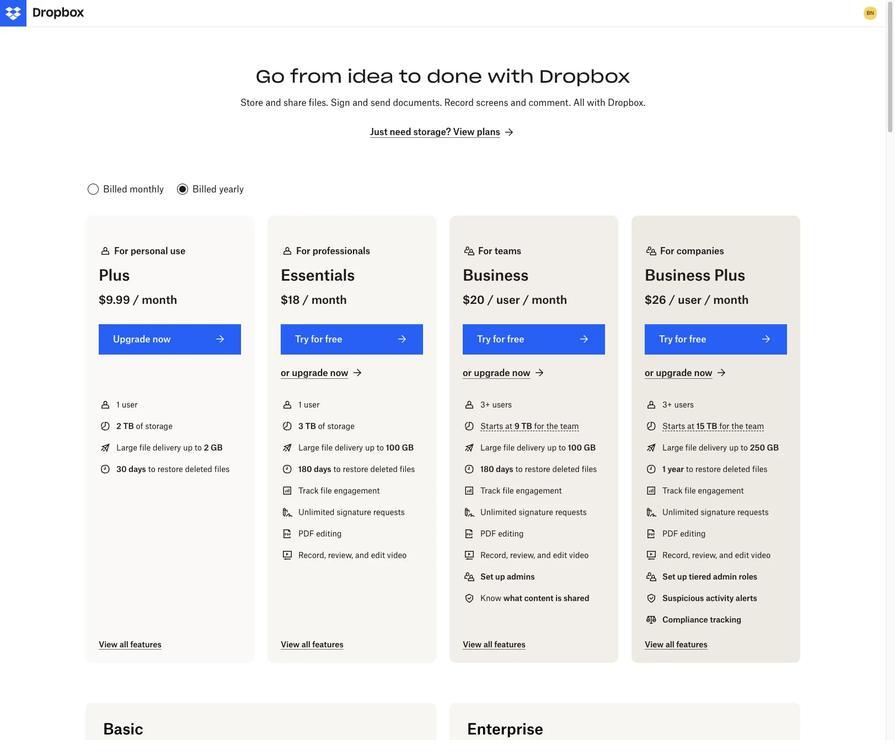 Task type: locate. For each thing, give the bounding box(es) containing it.
set up "suspicious"
[[663, 572, 676, 582]]

3 editing from the left
[[681, 529, 706, 539]]

free
[[325, 334, 343, 345], [508, 334, 525, 345], [690, 334, 707, 345]]

2 view all features from the left
[[281, 640, 344, 650]]

restore down large file delivery up to 250 gb
[[696, 465, 721, 474]]

send
[[371, 97, 391, 108]]

1 month from the left
[[142, 293, 177, 307]]

2 horizontal spatial record,
[[663, 551, 690, 560]]

and
[[266, 97, 281, 108], [353, 97, 368, 108], [511, 97, 527, 108], [356, 551, 369, 560], [538, 551, 551, 560], [720, 551, 734, 560]]

2 team from the left
[[746, 422, 765, 431]]

1 of from the left
[[136, 422, 143, 431]]

for left companies
[[661, 245, 675, 256]]

requests
[[374, 508, 405, 517], [556, 508, 587, 517], [738, 508, 769, 517]]

requests for essentials
[[374, 508, 405, 517]]

0 horizontal spatial or
[[281, 367, 290, 379]]

1 business from the left
[[463, 266, 529, 284]]

1 horizontal spatial or upgrade now link
[[463, 367, 546, 380]]

yearly
[[219, 184, 244, 195]]

1 horizontal spatial record,
[[481, 551, 508, 560]]

3 view all features from the left
[[463, 640, 526, 650]]

days down 3 tb of storage
[[314, 465, 332, 474]]

set up know
[[481, 572, 494, 582]]

starts at 15 tb for the team
[[663, 422, 765, 431]]

0 horizontal spatial track file engagement
[[299, 486, 380, 496]]

edit for essentials
[[371, 551, 385, 560]]

0 horizontal spatial record, review, and edit video
[[299, 551, 407, 560]]

record,
[[299, 551, 326, 560], [481, 551, 508, 560], [663, 551, 690, 560]]

$20 / user / month
[[463, 293, 568, 307]]

15
[[697, 422, 705, 431]]

2
[[116, 422, 121, 431], [204, 443, 209, 452]]

2 video from the left
[[570, 551, 589, 560]]

0 vertical spatial 2
[[116, 422, 121, 431]]

2 horizontal spatial track
[[663, 486, 683, 496]]

2 unlimited from the left
[[481, 508, 517, 517]]

30
[[116, 465, 127, 474]]

large file delivery up to 2 gb
[[116, 443, 223, 452]]

2 starts from the left
[[663, 422, 686, 431]]

features for business plus
[[677, 640, 708, 650]]

upgrade for business plus
[[656, 367, 693, 379]]

1 horizontal spatial 1 user
[[299, 400, 320, 409]]

2 horizontal spatial video
[[752, 551, 771, 560]]

users
[[493, 400, 512, 409], [675, 400, 694, 409]]

4 gb from the left
[[768, 443, 779, 452]]

the for business plus
[[732, 422, 744, 431]]

3 or upgrade now from the left
[[645, 367, 713, 379]]

1 horizontal spatial record, review, and edit video
[[481, 551, 589, 560]]

1 horizontal spatial pdf
[[481, 529, 496, 539]]

1 horizontal spatial the
[[732, 422, 744, 431]]

done
[[427, 65, 483, 88]]

4 restore from the left
[[696, 465, 721, 474]]

for personal use
[[114, 245, 186, 256]]

restore down 3 tb of storage
[[343, 465, 369, 474]]

at for business plus
[[688, 422, 695, 431]]

tb right 15
[[707, 422, 718, 431]]

month
[[142, 293, 177, 307], [312, 293, 347, 307], [532, 293, 568, 307], [714, 293, 749, 307]]

users for business plus
[[675, 400, 694, 409]]

180 days to restore deleted files down "starts at 9 tb for the team"
[[481, 465, 597, 474]]

unlimited signature requests for business
[[481, 508, 587, 517]]

of for 3 tb
[[318, 422, 325, 431]]

2 business from the left
[[645, 266, 711, 284]]

3 gb from the left
[[584, 443, 596, 452]]

business
[[463, 266, 529, 284], [645, 266, 711, 284]]

with up screens
[[488, 65, 534, 88]]

view all features
[[99, 640, 162, 650], [281, 640, 344, 650], [463, 640, 526, 650], [645, 640, 708, 650]]

0 horizontal spatial 1 user
[[116, 400, 138, 409]]

or upgrade now link for business plus
[[645, 367, 728, 380]]

1 horizontal spatial requests
[[556, 508, 587, 517]]

engagement
[[334, 486, 380, 496], [516, 486, 562, 496], [699, 486, 744, 496]]

now up 3 tb of storage
[[330, 367, 349, 379]]

track file engagement for business plus
[[663, 486, 744, 496]]

1 horizontal spatial 1
[[299, 400, 302, 409]]

plus up $9.99
[[99, 266, 130, 284]]

1 horizontal spatial of
[[318, 422, 325, 431]]

180 days to restore deleted files for business
[[481, 465, 597, 474]]

2 billed from the left
[[193, 184, 217, 195]]

1 horizontal spatial billed
[[193, 184, 217, 195]]

or upgrade now link for business
[[463, 367, 546, 380]]

2 180 from the left
[[481, 465, 494, 474]]

100 for essentials
[[386, 443, 400, 452]]

free for business
[[508, 334, 525, 345]]

with right all
[[587, 97, 606, 108]]

$26
[[645, 293, 667, 307]]

3 or from the left
[[645, 367, 654, 379]]

video for business
[[570, 551, 589, 560]]

4 month from the left
[[714, 293, 749, 307]]

1 edit from the left
[[371, 551, 385, 560]]

record, for essentials
[[299, 551, 326, 560]]

2 horizontal spatial record, review, and edit video
[[663, 551, 771, 560]]

for down the $26 / user / month
[[675, 334, 688, 345]]

1 user up 3
[[299, 400, 320, 409]]

features for essentials
[[313, 640, 344, 650]]

try down $20
[[477, 334, 491, 345]]

4 features from the left
[[677, 640, 708, 650]]

at left 9
[[506, 422, 513, 431]]

the up large file delivery up to 250 gb
[[732, 422, 744, 431]]

1 horizontal spatial try for free
[[477, 334, 525, 345]]

tiered
[[689, 572, 712, 582]]

at
[[506, 422, 513, 431], [688, 422, 695, 431]]

5 / from the left
[[669, 293, 676, 307]]

for up essentials
[[296, 245, 311, 256]]

2 up "30"
[[116, 422, 121, 431]]

try for free down $18 / month
[[295, 334, 343, 345]]

engagement for essentials
[[334, 486, 380, 496]]

of up large file delivery up to 2 gb
[[136, 422, 143, 431]]

track for business plus
[[663, 486, 683, 496]]

0 vertical spatial with
[[488, 65, 534, 88]]

at for business
[[506, 422, 513, 431]]

1 horizontal spatial 3+
[[663, 400, 673, 409]]

1 horizontal spatial pdf editing
[[481, 529, 524, 539]]

requests for business
[[556, 508, 587, 517]]

all for business plus
[[666, 640, 675, 650]]

2 free from the left
[[508, 334, 525, 345]]

0 horizontal spatial users
[[493, 400, 512, 409]]

for left 'teams'
[[479, 245, 493, 256]]

1 horizontal spatial business
[[645, 266, 711, 284]]

1 horizontal spatial or
[[463, 367, 472, 379]]

2 horizontal spatial review,
[[693, 551, 718, 560]]

try for free link down $20 / user / month
[[463, 324, 606, 355]]

tb right 3
[[305, 422, 316, 431]]

2 try from the left
[[477, 334, 491, 345]]

1 horizontal spatial track file engagement
[[481, 486, 562, 496]]

upgrade now
[[113, 334, 171, 345]]

for for business
[[493, 334, 505, 345]]

2 horizontal spatial track file engagement
[[663, 486, 744, 496]]

2 horizontal spatial edit
[[736, 551, 750, 560]]

free down $18 / month
[[325, 334, 343, 345]]

0 horizontal spatial try
[[295, 334, 309, 345]]

1 or upgrade now from the left
[[281, 367, 349, 379]]

1 try from the left
[[295, 334, 309, 345]]

1 record, review, and edit video from the left
[[299, 551, 407, 560]]

shared
[[564, 594, 590, 603]]

0 horizontal spatial starts
[[481, 422, 504, 431]]

2 deleted from the left
[[371, 465, 398, 474]]

3 try from the left
[[660, 334, 673, 345]]

1 horizontal spatial try for free link
[[463, 324, 606, 355]]

free down $20 / user / month
[[508, 334, 525, 345]]

the
[[547, 422, 559, 431], [732, 422, 744, 431]]

3 record, review, and edit video from the left
[[663, 551, 771, 560]]

2 signature from the left
[[519, 508, 554, 517]]

editing
[[316, 529, 342, 539], [499, 529, 524, 539], [681, 529, 706, 539]]

unlimited for essentials
[[299, 508, 335, 517]]

0 horizontal spatial or upgrade now link
[[281, 367, 364, 380]]

storage right 3
[[328, 422, 355, 431]]

0 horizontal spatial review,
[[328, 551, 353, 560]]

large file delivery up to 100 gb for essentials
[[299, 443, 414, 452]]

billed
[[103, 184, 127, 195], [193, 184, 217, 195]]

2 horizontal spatial try
[[660, 334, 673, 345]]

2 up the 30 days to restore deleted files
[[204, 443, 209, 452]]

3 unlimited from the left
[[663, 508, 699, 517]]

1 horizontal spatial users
[[675, 400, 694, 409]]

1 100 from the left
[[386, 443, 400, 452]]

users up starts at 15 tb for the team
[[675, 400, 694, 409]]

free down the $26 / user / month
[[690, 334, 707, 345]]

storage up large file delivery up to 2 gb
[[145, 422, 173, 431]]

3+ users for business
[[481, 400, 512, 409]]

deleted
[[185, 465, 212, 474], [371, 465, 398, 474], [553, 465, 580, 474], [724, 465, 751, 474]]

1 horizontal spatial video
[[570, 551, 589, 560]]

0 horizontal spatial track
[[299, 486, 319, 496]]

0 horizontal spatial with
[[488, 65, 534, 88]]

1 horizontal spatial editing
[[499, 529, 524, 539]]

deleted for business plus
[[724, 465, 751, 474]]

1 180 from the left
[[299, 465, 312, 474]]

2 view all features link from the left
[[281, 640, 344, 650]]

1 horizontal spatial days
[[314, 465, 332, 474]]

edit
[[371, 551, 385, 560], [553, 551, 567, 560], [736, 551, 750, 560]]

try for free for business plus
[[660, 334, 707, 345]]

2 all from the left
[[302, 640, 311, 650]]

1 horizontal spatial 180
[[481, 465, 494, 474]]

gb for business plus
[[768, 443, 779, 452]]

2 3+ users from the left
[[663, 400, 694, 409]]

users up "starts at 9 tb for the team"
[[493, 400, 512, 409]]

or upgrade now
[[281, 367, 349, 379], [463, 367, 531, 379], [645, 367, 713, 379]]

2 horizontal spatial try for free link
[[645, 324, 788, 355]]

0 horizontal spatial unlimited
[[299, 508, 335, 517]]

3+ users
[[481, 400, 512, 409], [663, 400, 694, 409]]

now up 9
[[513, 367, 531, 379]]

starts left 15
[[663, 422, 686, 431]]

3 video from the left
[[752, 551, 771, 560]]

tb
[[123, 422, 134, 431], [305, 422, 316, 431], [522, 422, 533, 431], [707, 422, 718, 431]]

team up 250
[[746, 422, 765, 431]]

large file delivery up to 100 gb down "starts at 9 tb for the team"
[[481, 443, 596, 452]]

1 horizontal spatial signature
[[519, 508, 554, 517]]

try for free down the $26 / user / month
[[660, 334, 707, 345]]

3 pdf from the left
[[663, 529, 679, 539]]

0 horizontal spatial 180
[[299, 465, 312, 474]]

1 track from the left
[[299, 486, 319, 496]]

1 unlimited from the left
[[299, 508, 335, 517]]

view all features link
[[99, 640, 162, 650], [281, 640, 344, 650], [463, 640, 526, 650], [645, 640, 708, 650]]

1 days from the left
[[129, 465, 146, 474]]

1 horizontal spatial or upgrade now
[[463, 367, 531, 379]]

2 large file delivery up to 100 gb from the left
[[481, 443, 596, 452]]

0 horizontal spatial engagement
[[334, 486, 380, 496]]

or upgrade now link
[[281, 367, 364, 380], [463, 367, 546, 380], [645, 367, 728, 380]]

2 horizontal spatial 1
[[663, 465, 666, 474]]

pdf editing for business
[[481, 529, 524, 539]]

with
[[488, 65, 534, 88], [587, 97, 606, 108]]

0 horizontal spatial or upgrade now
[[281, 367, 349, 379]]

3 tb from the left
[[522, 422, 533, 431]]

2 files from the left
[[400, 465, 415, 474]]

editing for business
[[499, 529, 524, 539]]

3 track from the left
[[663, 486, 683, 496]]

1 3+ from the left
[[481, 400, 490, 409]]

2 pdf editing from the left
[[481, 529, 524, 539]]

2 requests from the left
[[556, 508, 587, 517]]

2 horizontal spatial editing
[[681, 529, 706, 539]]

0 horizontal spatial pdf editing
[[299, 529, 342, 539]]

4 view all features from the left
[[645, 640, 708, 650]]

now up 15
[[695, 367, 713, 379]]

now for essentials
[[330, 367, 349, 379]]

try for essentials
[[295, 334, 309, 345]]

billed for billed yearly
[[193, 184, 217, 195]]

restore down large file delivery up to 2 gb
[[158, 465, 183, 474]]

storage for 2 tb of storage
[[145, 422, 173, 431]]

$9.99
[[99, 293, 130, 307]]

1 up 3
[[299, 400, 302, 409]]

billed left the yearly
[[193, 184, 217, 195]]

large file delivery up to 100 gb down 3 tb of storage
[[299, 443, 414, 452]]

1 starts from the left
[[481, 422, 504, 431]]

delivery down 3 tb of storage
[[335, 443, 363, 452]]

3+ users up starts at 15 tb for the team
[[663, 400, 694, 409]]

3 edit from the left
[[736, 551, 750, 560]]

track for essentials
[[299, 486, 319, 496]]

180 days to restore deleted files
[[299, 465, 415, 474], [481, 465, 597, 474]]

days right "30"
[[129, 465, 146, 474]]

delivery
[[153, 443, 181, 452], [335, 443, 363, 452], [517, 443, 545, 452], [699, 443, 728, 452]]

signature for business plus
[[701, 508, 736, 517]]

3 requests from the left
[[738, 508, 769, 517]]

180
[[299, 465, 312, 474], [481, 465, 494, 474]]

admins
[[507, 572, 535, 582]]

2 record, from the left
[[481, 551, 508, 560]]

2 restore from the left
[[343, 465, 369, 474]]

know what content is shared
[[481, 594, 590, 603]]

share
[[284, 97, 307, 108]]

view all features link for business plus
[[645, 640, 708, 650]]

1 for 3 tb
[[299, 400, 302, 409]]

signature for business
[[519, 508, 554, 517]]

1 horizontal spatial 180 days to restore deleted files
[[481, 465, 597, 474]]

unlimited for business
[[481, 508, 517, 517]]

1 horizontal spatial large file delivery up to 100 gb
[[481, 443, 596, 452]]

0 horizontal spatial plus
[[99, 266, 130, 284]]

business down for teams
[[463, 266, 529, 284]]

2 horizontal spatial upgrade
[[656, 367, 693, 379]]

editing for essentials
[[316, 529, 342, 539]]

3 features from the left
[[495, 640, 526, 650]]

engagement for business
[[516, 486, 562, 496]]

try for free link down $18 / month
[[281, 324, 423, 355]]

3+ up "starts at 9 tb for the team"
[[481, 400, 490, 409]]

starts at 9 tb for the team
[[481, 422, 579, 431]]

large for business plus
[[663, 443, 684, 452]]

None radio
[[86, 181, 166, 198], [175, 181, 246, 198], [86, 181, 166, 198], [175, 181, 246, 198]]

2 or upgrade now link from the left
[[463, 367, 546, 380]]

set for business
[[481, 572, 494, 582]]

days
[[129, 465, 146, 474], [314, 465, 332, 474], [496, 465, 514, 474]]

1 pdf editing from the left
[[299, 529, 342, 539]]

upgrade now link
[[99, 324, 241, 355]]

1 review, from the left
[[328, 551, 353, 560]]

1 horizontal spatial set
[[663, 572, 676, 582]]

3 all from the left
[[484, 640, 493, 650]]

or upgrade now for essentials
[[281, 367, 349, 379]]

1 billed from the left
[[103, 184, 127, 195]]

starts left 9
[[481, 422, 504, 431]]

0 horizontal spatial of
[[136, 422, 143, 431]]

user
[[497, 293, 520, 307], [678, 293, 702, 307], [122, 400, 138, 409], [304, 400, 320, 409]]

days down "starts at 9 tb for the team"
[[496, 465, 514, 474]]

2 / from the left
[[303, 293, 309, 307]]

or
[[281, 367, 290, 379], [463, 367, 472, 379], [645, 367, 654, 379]]

try down $18
[[295, 334, 309, 345]]

2 horizontal spatial requests
[[738, 508, 769, 517]]

track
[[299, 486, 319, 496], [481, 486, 501, 496], [663, 486, 683, 496]]

try for free link for business
[[463, 324, 606, 355]]

for
[[114, 245, 128, 256], [296, 245, 311, 256], [479, 245, 493, 256], [661, 245, 675, 256]]

or upgrade now link up 9
[[463, 367, 546, 380]]

1 engagement from the left
[[334, 486, 380, 496]]

business down the for companies
[[645, 266, 711, 284]]

3 files from the left
[[582, 465, 597, 474]]

days for business
[[496, 465, 514, 474]]

for down $18 / month
[[311, 334, 323, 345]]

2 review, from the left
[[510, 551, 536, 560]]

large down "starts at 9 tb for the team"
[[481, 443, 502, 452]]

180 days to restore deleted files down 3 tb of storage
[[299, 465, 415, 474]]

0 horizontal spatial edit
[[371, 551, 385, 560]]

2 upgrade from the left
[[474, 367, 510, 379]]

the right 9
[[547, 422, 559, 431]]

0 horizontal spatial try for free link
[[281, 324, 423, 355]]

1 horizontal spatial 3+ users
[[663, 400, 694, 409]]

1 horizontal spatial upgrade
[[474, 367, 510, 379]]

0 horizontal spatial requests
[[374, 508, 405, 517]]

screens
[[477, 97, 509, 108]]

at left 15
[[688, 422, 695, 431]]

0 horizontal spatial record,
[[299, 551, 326, 560]]

3 unlimited signature requests from the left
[[663, 508, 769, 517]]

3+ for business plus
[[663, 400, 673, 409]]

2 set from the left
[[663, 572, 676, 582]]

or upgrade now link up 3 tb of storage
[[281, 367, 364, 380]]

tb right 9
[[522, 422, 533, 431]]

0 horizontal spatial editing
[[316, 529, 342, 539]]

1 view all features link from the left
[[99, 640, 162, 650]]

1 horizontal spatial 100
[[568, 443, 582, 452]]

0 horizontal spatial days
[[129, 465, 146, 474]]

1 horizontal spatial try
[[477, 334, 491, 345]]

1 horizontal spatial starts
[[663, 422, 686, 431]]

plans
[[477, 127, 501, 138]]

4 files from the left
[[753, 465, 768, 474]]

1 up 2 tb of storage
[[116, 400, 120, 409]]

view all features for business
[[463, 640, 526, 650]]

view
[[453, 127, 475, 138], [99, 640, 118, 650], [281, 640, 300, 650], [463, 640, 482, 650], [645, 640, 664, 650]]

suspicious activity alerts
[[663, 594, 758, 603]]

for down $20 / user / month
[[493, 334, 505, 345]]

or upgrade now link for essentials
[[281, 367, 364, 380]]

2 track file engagement from the left
[[481, 486, 562, 496]]

for left personal at the top left
[[114, 245, 128, 256]]

or upgrade now link up 15
[[645, 367, 728, 380]]

1 horizontal spatial edit
[[553, 551, 567, 560]]

user up 3 tb of storage
[[304, 400, 320, 409]]

0 horizontal spatial billed
[[103, 184, 127, 195]]

team right 9
[[561, 422, 579, 431]]

2 horizontal spatial or upgrade now link
[[645, 367, 728, 380]]

view all features for essentials
[[281, 640, 344, 650]]

2 horizontal spatial engagement
[[699, 486, 744, 496]]

what
[[504, 594, 523, 603]]

record, for business plus
[[663, 551, 690, 560]]

starts for business plus
[[663, 422, 686, 431]]

3 view all features link from the left
[[463, 640, 526, 650]]

4 for from the left
[[661, 245, 675, 256]]

2 horizontal spatial try for free
[[660, 334, 707, 345]]

0 horizontal spatial signature
[[337, 508, 371, 517]]

2 storage from the left
[[328, 422, 355, 431]]

billed for billed monthly
[[103, 184, 127, 195]]

3+ up starts at 15 tb for the team
[[663, 400, 673, 409]]

user right $20
[[497, 293, 520, 307]]

for for essentials
[[296, 245, 311, 256]]

1 large file delivery up to 100 gb from the left
[[299, 443, 414, 452]]

plus
[[99, 266, 130, 284], [715, 266, 746, 284]]

3 / from the left
[[488, 293, 494, 307]]

2 record, review, and edit video from the left
[[481, 551, 589, 560]]

0 horizontal spatial business
[[463, 266, 529, 284]]

2 pdf from the left
[[481, 529, 496, 539]]

1 horizontal spatial team
[[746, 422, 765, 431]]

0 horizontal spatial 1
[[116, 400, 120, 409]]

1 horizontal spatial plus
[[715, 266, 746, 284]]

2 horizontal spatial unlimited signature requests
[[663, 508, 769, 517]]

2 horizontal spatial free
[[690, 334, 707, 345]]

suspicious
[[663, 594, 705, 603]]

try for free link down the $26 / user / month
[[645, 324, 788, 355]]

2 editing from the left
[[499, 529, 524, 539]]

2 horizontal spatial or
[[645, 367, 654, 379]]

2 horizontal spatial days
[[496, 465, 514, 474]]

try for free down $20 / user / month
[[477, 334, 525, 345]]

large up year
[[663, 443, 684, 452]]

large for business
[[481, 443, 502, 452]]

signature
[[337, 508, 371, 517], [519, 508, 554, 517], [701, 508, 736, 517]]

restore
[[158, 465, 183, 474], [343, 465, 369, 474], [525, 465, 551, 474], [696, 465, 721, 474]]

1 horizontal spatial unlimited signature requests
[[481, 508, 587, 517]]

large up "30"
[[116, 443, 137, 452]]

try for business
[[477, 334, 491, 345]]

unlimited signature requests
[[299, 508, 405, 517], [481, 508, 587, 517], [663, 508, 769, 517]]

large
[[116, 443, 137, 452], [299, 443, 320, 452], [481, 443, 502, 452], [663, 443, 684, 452]]

try for free link
[[281, 324, 423, 355], [463, 324, 606, 355], [645, 324, 788, 355]]

0 horizontal spatial 3+
[[481, 400, 490, 409]]

large down 3
[[299, 443, 320, 452]]

2 horizontal spatial pdf
[[663, 529, 679, 539]]

1 try for free from the left
[[295, 334, 343, 345]]

3 pdf editing from the left
[[663, 529, 706, 539]]

2 features from the left
[[313, 640, 344, 650]]

review,
[[328, 551, 353, 560], [510, 551, 536, 560], [693, 551, 718, 560]]

features for business
[[495, 640, 526, 650]]

for professionals
[[296, 245, 370, 256]]

1 vertical spatial with
[[587, 97, 606, 108]]

1 / from the left
[[133, 293, 139, 307]]

0 horizontal spatial 100
[[386, 443, 400, 452]]

edit for business plus
[[736, 551, 750, 560]]

1 editing from the left
[[316, 529, 342, 539]]

1 the from the left
[[547, 422, 559, 431]]

delivery down starts at 15 tb for the team
[[699, 443, 728, 452]]

to
[[399, 65, 422, 88], [195, 443, 202, 452], [377, 443, 384, 452], [559, 443, 566, 452], [741, 443, 748, 452], [148, 465, 155, 474], [334, 465, 341, 474], [516, 465, 523, 474], [687, 465, 694, 474]]

tb up "30"
[[123, 422, 134, 431]]

plus down companies
[[715, 266, 746, 284]]

1 horizontal spatial free
[[508, 334, 525, 345]]

0 horizontal spatial the
[[547, 422, 559, 431]]

0 horizontal spatial set
[[481, 572, 494, 582]]

1 or upgrade now link from the left
[[281, 367, 364, 380]]

activity
[[706, 594, 734, 603]]

restore down "starts at 9 tb for the team"
[[525, 465, 551, 474]]

delivery down "starts at 9 tb for the team"
[[517, 443, 545, 452]]

1 left year
[[663, 465, 666, 474]]

gb
[[211, 443, 223, 452], [402, 443, 414, 452], [584, 443, 596, 452], [768, 443, 779, 452]]

team
[[561, 422, 579, 431], [746, 422, 765, 431]]

1 horizontal spatial 2
[[204, 443, 209, 452]]

1 upgrade from the left
[[292, 367, 328, 379]]

delivery for essentials
[[335, 443, 363, 452]]

0 horizontal spatial large file delivery up to 100 gb
[[299, 443, 414, 452]]

billed left monthly
[[103, 184, 127, 195]]

3+ users for business plus
[[663, 400, 694, 409]]

users for business
[[493, 400, 512, 409]]

1 for 2 tb
[[116, 400, 120, 409]]

1 user for 3
[[299, 400, 320, 409]]

1 horizontal spatial engagement
[[516, 486, 562, 496]]

view all features link for essentials
[[281, 640, 344, 650]]

2 horizontal spatial signature
[[701, 508, 736, 517]]

1 at from the left
[[506, 422, 513, 431]]

video for essentials
[[387, 551, 407, 560]]

2 or upgrade now from the left
[[463, 367, 531, 379]]

try down $26
[[660, 334, 673, 345]]

4 view all features link from the left
[[645, 640, 708, 650]]

0 horizontal spatial storage
[[145, 422, 173, 431]]

go
[[256, 65, 285, 88]]

all for business
[[484, 640, 493, 650]]

of right 3
[[318, 422, 325, 431]]

professionals
[[313, 245, 370, 256]]

1 user up 2 tb of storage
[[116, 400, 138, 409]]

3+ users up "starts at 9 tb for the team"
[[481, 400, 512, 409]]

0 horizontal spatial unlimited signature requests
[[299, 508, 405, 517]]

$20
[[463, 293, 485, 307]]

4 large from the left
[[663, 443, 684, 452]]

2 large from the left
[[299, 443, 320, 452]]

3 record, from the left
[[663, 551, 690, 560]]

delivery up the 30 days to restore deleted files
[[153, 443, 181, 452]]

3 upgrade from the left
[[656, 367, 693, 379]]



Task type: describe. For each thing, give the bounding box(es) containing it.
idea
[[348, 65, 394, 88]]

essentials
[[281, 266, 355, 284]]

1 gb from the left
[[211, 443, 223, 452]]

from
[[291, 65, 342, 88]]

for up large file delivery up to 250 gb
[[720, 422, 730, 431]]

editing for business plus
[[681, 529, 706, 539]]

pdf for essentials
[[299, 529, 314, 539]]

set for business plus
[[663, 572, 676, 582]]

view for business plus
[[645, 640, 664, 650]]

2 tb of storage
[[116, 422, 173, 431]]

try for free link for business plus
[[645, 324, 788, 355]]

set up tiered admin roles
[[663, 572, 758, 582]]

now for business plus
[[695, 367, 713, 379]]

/ for essentials
[[303, 293, 309, 307]]

for companies
[[661, 245, 725, 256]]

180 for essentials
[[299, 465, 312, 474]]

days for essentials
[[314, 465, 332, 474]]

dropbox
[[540, 65, 631, 88]]

2 month from the left
[[312, 293, 347, 307]]

know
[[481, 594, 502, 603]]

business for business
[[463, 266, 529, 284]]

starts for business
[[481, 422, 504, 431]]

restore for business
[[525, 465, 551, 474]]

1 plus from the left
[[99, 266, 130, 284]]

pdf for business plus
[[663, 529, 679, 539]]

files for business
[[582, 465, 597, 474]]

billed monthly
[[103, 184, 164, 195]]

now for business
[[513, 367, 531, 379]]

1 restore from the left
[[158, 465, 183, 474]]

files.
[[309, 97, 328, 108]]

personal
[[131, 245, 168, 256]]

free for business plus
[[690, 334, 707, 345]]

record, review, and edit video for essentials
[[299, 551, 407, 560]]

for for business plus
[[661, 245, 675, 256]]

monthly
[[130, 184, 164, 195]]

team for business
[[561, 422, 579, 431]]

roles
[[739, 572, 758, 582]]

the for business
[[547, 422, 559, 431]]

set up admins
[[481, 572, 535, 582]]

1 features from the left
[[130, 640, 162, 650]]

view all features link for business
[[463, 640, 526, 650]]

0 horizontal spatial 2
[[116, 422, 121, 431]]

1 view all features from the left
[[99, 640, 162, 650]]

files for business plus
[[753, 465, 768, 474]]

just need storage? view plans link
[[370, 126, 516, 139]]

or for business plus
[[645, 367, 654, 379]]

user down business plus
[[678, 293, 702, 307]]

2 tb from the left
[[305, 422, 316, 431]]

all for essentials
[[302, 640, 311, 650]]

1 all from the left
[[120, 640, 128, 650]]

companies
[[677, 245, 725, 256]]

1 vertical spatial 2
[[204, 443, 209, 452]]

go from idea to done with dropbox
[[256, 65, 631, 88]]

bn
[[867, 9, 875, 17]]

$9.99 / month
[[99, 293, 177, 307]]

for for business
[[479, 245, 493, 256]]

try for free link for essentials
[[281, 324, 423, 355]]

admin
[[714, 572, 738, 582]]

delivery for business
[[517, 443, 545, 452]]

need
[[390, 127, 412, 138]]

sign
[[331, 97, 350, 108]]

review, for business plus
[[693, 551, 718, 560]]

for right 9
[[535, 422, 545, 431]]

or for essentials
[[281, 367, 290, 379]]

video for business plus
[[752, 551, 771, 560]]

large file delivery up to 100 gb for business
[[481, 443, 596, 452]]

requests for business plus
[[738, 508, 769, 517]]

3 month from the left
[[532, 293, 568, 307]]

view for essentials
[[281, 640, 300, 650]]

storage for 3 tb of storage
[[328, 422, 355, 431]]

just
[[370, 127, 388, 138]]

try for free for business
[[477, 334, 525, 345]]

4 tb from the left
[[707, 422, 718, 431]]

1 horizontal spatial with
[[587, 97, 606, 108]]

basic
[[103, 720, 143, 738]]

view all features for business plus
[[645, 640, 708, 650]]

business plus
[[645, 266, 746, 284]]

1 tb from the left
[[123, 422, 134, 431]]

all
[[574, 97, 585, 108]]

track for business
[[481, 486, 501, 496]]

gb for business
[[584, 443, 596, 452]]

record, for business
[[481, 551, 508, 560]]

large file delivery up to 250 gb
[[663, 443, 779, 452]]

view for business
[[463, 640, 482, 650]]

try for business plus
[[660, 334, 673, 345]]

enterprise
[[468, 720, 544, 738]]

just need storage? view plans
[[370, 127, 501, 138]]

large for essentials
[[299, 443, 320, 452]]

is
[[556, 594, 562, 603]]

edit for business
[[553, 551, 567, 560]]

comment.
[[529, 97, 571, 108]]

3+ for business
[[481, 400, 490, 409]]

pdf editing for essentials
[[299, 529, 342, 539]]

deleted for business
[[553, 465, 580, 474]]

tracking
[[710, 615, 742, 625]]

store
[[240, 97, 263, 108]]

for for business plus
[[675, 334, 688, 345]]

upgrade for business
[[474, 367, 510, 379]]

for for plus
[[114, 245, 128, 256]]

business for business plus
[[645, 266, 711, 284]]

/ for business
[[488, 293, 494, 307]]

of for 2 tb
[[136, 422, 143, 431]]

3 tb of storage
[[299, 422, 355, 431]]

year
[[668, 465, 684, 474]]

30 days to restore deleted files
[[116, 465, 230, 474]]

1 year to restore deleted files
[[663, 465, 768, 474]]

/ for business plus
[[669, 293, 676, 307]]

billed yearly
[[193, 184, 244, 195]]

alerts
[[736, 594, 758, 603]]

bn button
[[862, 4, 880, 22]]

4 / from the left
[[523, 293, 529, 307]]

use
[[170, 245, 186, 256]]

$26 / user / month
[[645, 293, 749, 307]]

for for essentials
[[311, 334, 323, 345]]

dropbox.
[[608, 97, 646, 108]]

compliance tracking
[[663, 615, 742, 625]]

signature for essentials
[[337, 508, 371, 517]]

documents.
[[393, 97, 442, 108]]

now right upgrade
[[153, 334, 171, 345]]

$18
[[281, 293, 300, 307]]

record, review, and edit video for business plus
[[663, 551, 771, 560]]

free for essentials
[[325, 334, 343, 345]]

unlimited signature requests for essentials
[[299, 508, 405, 517]]

store and share files. sign and send documents. record screens and comment. all with dropbox.
[[240, 97, 646, 108]]

1 delivery from the left
[[153, 443, 181, 452]]

track file engagement for essentials
[[299, 486, 380, 496]]

review, for essentials
[[328, 551, 353, 560]]

unlimited signature requests for business plus
[[663, 508, 769, 517]]

record, review, and edit video for business
[[481, 551, 589, 560]]

1 large from the left
[[116, 443, 137, 452]]

9
[[515, 422, 520, 431]]

1 deleted from the left
[[185, 465, 212, 474]]

restore for essentials
[[343, 465, 369, 474]]

$18 / month
[[281, 293, 347, 307]]

for teams
[[479, 245, 522, 256]]

or upgrade now for business
[[463, 367, 531, 379]]

1 files from the left
[[215, 465, 230, 474]]

2 plus from the left
[[715, 266, 746, 284]]

180 for business
[[481, 465, 494, 474]]

compliance
[[663, 615, 709, 625]]

or upgrade now for business plus
[[645, 367, 713, 379]]

storage?
[[414, 127, 451, 138]]

180 days to restore deleted files for essentials
[[299, 465, 415, 474]]

6 / from the left
[[705, 293, 711, 307]]

user up 2 tb of storage
[[122, 400, 138, 409]]

upgrade
[[113, 334, 151, 345]]

teams
[[495, 245, 522, 256]]

record
[[445, 97, 474, 108]]

3
[[299, 422, 304, 431]]

content
[[525, 594, 554, 603]]

250
[[751, 443, 766, 452]]



Task type: vqa. For each thing, say whether or not it's contained in the screenshot.
Spreadsheet
no



